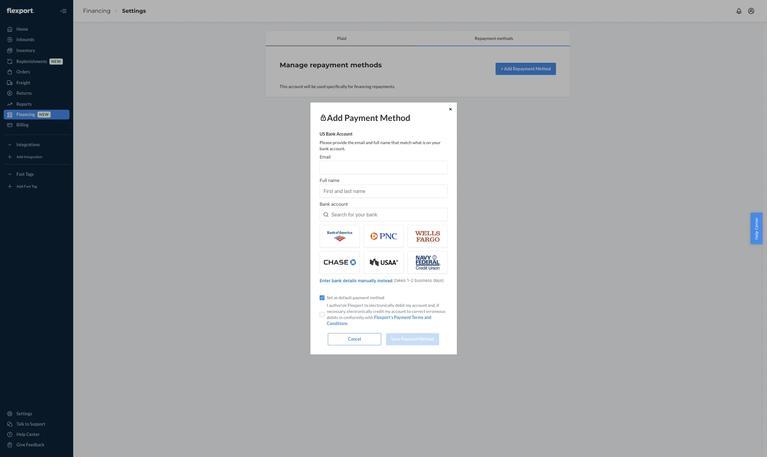 Task type: vqa. For each thing, say whether or not it's contained in the screenshot.
the right to
yes



Task type: describe. For each thing, give the bounding box(es) containing it.
0 vertical spatial electronically
[[369, 303, 395, 309]]

please
[[320, 140, 332, 145]]

cancel
[[348, 337, 361, 342]]

help
[[755, 231, 760, 240]]

please provide the email and full name that match what is on your bank account.
[[320, 140, 441, 152]]

what
[[413, 140, 422, 145]]

set
[[327, 296, 333, 301]]

that
[[392, 140, 399, 145]]

credit
[[373, 310, 384, 315]]

none checkbox inside add payment method dialog
[[320, 296, 325, 301]]

is
[[423, 140, 426, 145]]

debit
[[396, 303, 405, 309]]

conformity
[[344, 316, 365, 321]]

add
[[327, 113, 343, 123]]

in
[[340, 316, 343, 321]]

method
[[370, 296, 385, 301]]

on
[[427, 140, 431, 145]]

account
[[337, 132, 353, 137]]

full
[[374, 140, 380, 145]]

and,
[[428, 303, 436, 309]]

with
[[365, 316, 374, 321]]

flexport
[[348, 303, 364, 309]]

payment for add
[[345, 113, 379, 123]]

payment
[[353, 296, 369, 301]]

bank
[[320, 146, 329, 152]]

flexport's
[[375, 316, 394, 321]]

necessary,
[[327, 310, 346, 315]]

1 vertical spatial my
[[385, 310, 391, 315]]

0 vertical spatial to
[[365, 303, 369, 309]]

0 vertical spatial my
[[406, 303, 412, 309]]

email
[[355, 140, 365, 145]]

name
[[381, 140, 391, 145]]

provide
[[333, 140, 347, 145]]

1 vertical spatial account
[[392, 310, 407, 315]]

save payment method button
[[386, 334, 440, 346]]

your
[[432, 140, 441, 145]]

add payment method
[[327, 113, 411, 123]]

i authorize flexport to electronically debit my account and, if necessary, electronically credit my account to correct erroneous debits in conformity with
[[327, 303, 446, 321]]

bank
[[326, 132, 336, 137]]

method for save payment method
[[419, 337, 434, 342]]

debits
[[327, 316, 339, 321]]



Task type: locate. For each thing, give the bounding box(es) containing it.
method up that at top
[[380, 113, 411, 123]]

and inside please provide the email and full name that match what is on your bank account.
[[366, 140, 373, 145]]

match
[[400, 140, 412, 145]]

close image
[[450, 107, 452, 111]]

to
[[365, 303, 369, 309], [407, 310, 411, 315]]

payment for flexport's
[[394, 316, 411, 321]]

payment up account
[[345, 113, 379, 123]]

1 vertical spatial electronically
[[347, 310, 373, 315]]

method inside button
[[419, 337, 434, 342]]

save
[[392, 337, 401, 342]]

default
[[339, 296, 352, 301]]

method for add payment method
[[380, 113, 411, 123]]

1 vertical spatial and
[[425, 316, 432, 321]]

0 horizontal spatial my
[[385, 310, 391, 315]]

method
[[380, 113, 411, 123], [419, 337, 434, 342]]

my right debit
[[406, 303, 412, 309]]

payment
[[345, 113, 379, 123], [394, 316, 411, 321], [401, 337, 418, 342]]

help center
[[755, 218, 760, 240]]

to left correct at right
[[407, 310, 411, 315]]

authorize
[[329, 303, 347, 309]]

0 horizontal spatial and
[[366, 140, 373, 145]]

terms
[[412, 316, 424, 321]]

us
[[320, 132, 325, 137]]

method down terms
[[419, 337, 434, 342]]

if
[[437, 303, 440, 309]]

payment down debit
[[394, 316, 411, 321]]

set as default payment method
[[327, 296, 385, 301]]

0 horizontal spatial method
[[380, 113, 411, 123]]

and left 'full'
[[366, 140, 373, 145]]

flexport's payment terms and conditions
[[327, 316, 432, 327]]

2 vertical spatial payment
[[401, 337, 418, 342]]

correct
[[412, 310, 426, 315]]

0 horizontal spatial to
[[365, 303, 369, 309]]

payment right the save
[[401, 337, 418, 342]]

payment inside button
[[401, 337, 418, 342]]

payment inside flexport's payment terms and conditions
[[394, 316, 411, 321]]

erroneous
[[427, 310, 446, 315]]

account
[[413, 303, 427, 309], [392, 310, 407, 315]]

1 horizontal spatial and
[[425, 316, 432, 321]]

none checkbox inside add payment method dialog
[[320, 313, 325, 318]]

0 vertical spatial and
[[366, 140, 373, 145]]

center
[[755, 218, 760, 230]]

cancel button
[[328, 334, 382, 346]]

1 vertical spatial to
[[407, 310, 411, 315]]

i
[[327, 303, 328, 309]]

help center button
[[752, 213, 763, 245]]

1 horizontal spatial account
[[413, 303, 427, 309]]

1 vertical spatial payment
[[394, 316, 411, 321]]

add payment method dialog
[[311, 103, 457, 355]]

None checkbox
[[320, 296, 325, 301]]

0 vertical spatial account
[[413, 303, 427, 309]]

us bank account
[[320, 132, 353, 137]]

my up the flexport's on the bottom
[[385, 310, 391, 315]]

1 horizontal spatial my
[[406, 303, 412, 309]]

account up correct at right
[[413, 303, 427, 309]]

and
[[366, 140, 373, 145], [425, 316, 432, 321]]

flexport's payment terms and conditions link
[[327, 316, 432, 327]]

1 horizontal spatial method
[[419, 337, 434, 342]]

electronically
[[369, 303, 395, 309], [347, 310, 373, 315]]

1 vertical spatial method
[[419, 337, 434, 342]]

and down erroneous
[[425, 316, 432, 321]]

payment for save
[[401, 337, 418, 342]]

None checkbox
[[320, 313, 325, 318]]

my
[[406, 303, 412, 309], [385, 310, 391, 315]]

0 vertical spatial payment
[[345, 113, 379, 123]]

conditions
[[327, 322, 348, 327]]

save payment method
[[392, 337, 434, 342]]

0 horizontal spatial account
[[392, 310, 407, 315]]

electronically down flexport
[[347, 310, 373, 315]]

the
[[348, 140, 354, 145]]

1 horizontal spatial to
[[407, 310, 411, 315]]

to down payment
[[365, 303, 369, 309]]

account down debit
[[392, 310, 407, 315]]

and inside flexport's payment terms and conditions
[[425, 316, 432, 321]]

0 vertical spatial method
[[380, 113, 411, 123]]

as
[[334, 296, 338, 301]]

account.
[[330, 146, 346, 152]]

electronically up credit
[[369, 303, 395, 309]]



